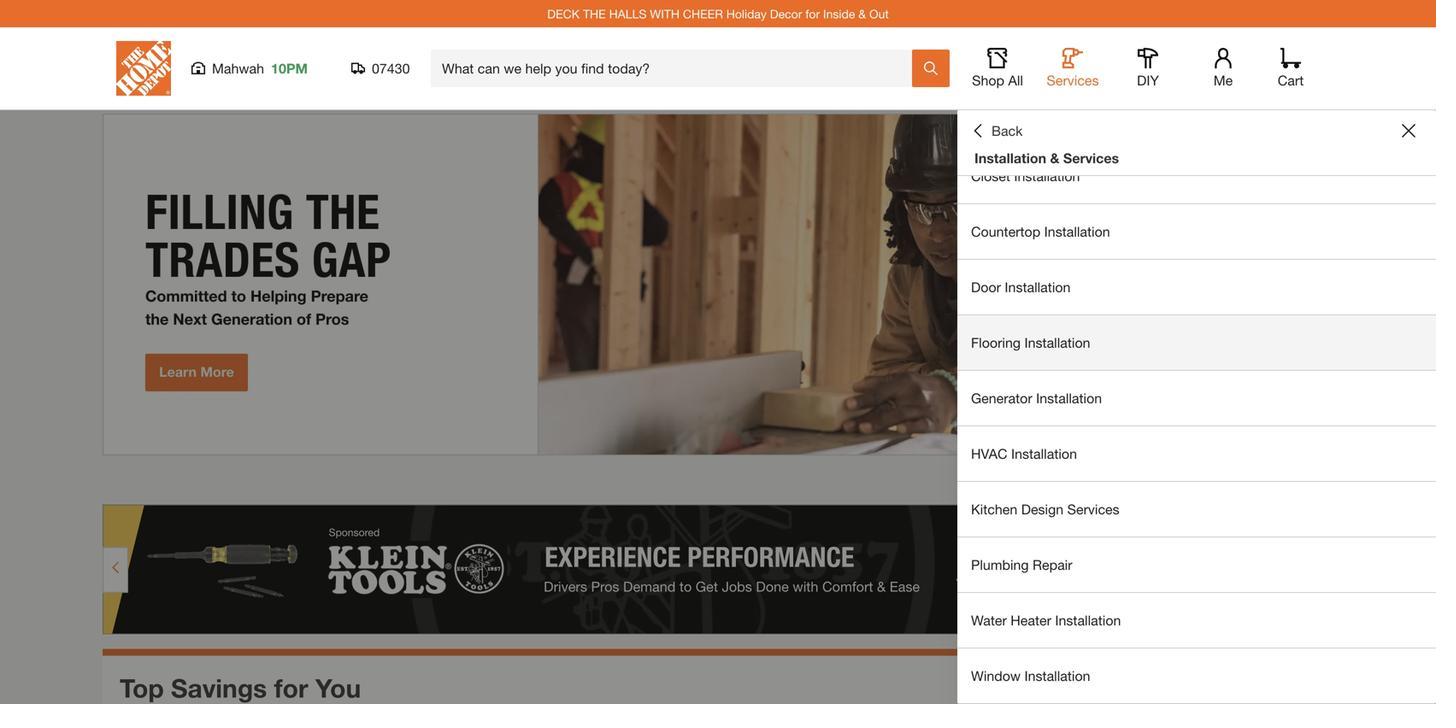 Task type: locate. For each thing, give the bounding box(es) containing it.
0 vertical spatial for
[[806, 7, 820, 21]]

back
[[992, 123, 1023, 139]]

shop
[[973, 72, 1005, 89]]

for left inside
[[806, 7, 820, 21]]

flooring installation
[[972, 335, 1095, 351]]

5 / 5
[[1268, 474, 1290, 492]]

countertop installation link
[[958, 204, 1437, 259]]

&
[[859, 7, 866, 21], [1051, 150, 1060, 166]]

installation
[[975, 150, 1047, 166], [1015, 168, 1081, 184], [1045, 224, 1111, 240], [1005, 279, 1071, 296], [1025, 335, 1091, 351], [1037, 390, 1103, 407], [1012, 446, 1078, 462], [1056, 613, 1122, 629], [1025, 668, 1091, 685]]

me
[[1214, 72, 1234, 89]]

services right design
[[1068, 502, 1120, 518]]

installation for hvac
[[1012, 446, 1078, 462]]

this is the last slide image
[[1305, 476, 1319, 490]]

installation down water heater installation
[[1025, 668, 1091, 685]]

installation for generator
[[1037, 390, 1103, 407]]

inside
[[824, 7, 856, 21]]

0 horizontal spatial 5
[[1268, 474, 1276, 492]]

deck the halls with cheer holiday decor for inside & out link
[[548, 7, 889, 21]]

installation for door
[[1005, 279, 1071, 296]]

1 horizontal spatial &
[[1051, 150, 1060, 166]]

cheer
[[683, 7, 723, 21]]

the home depot logo image
[[116, 41, 171, 96]]

with
[[650, 7, 680, 21]]

installation right countertop on the right top of the page
[[1045, 224, 1111, 240]]

5 right previous slide icon
[[1268, 474, 1276, 492]]

services
[[1047, 72, 1100, 89], [1064, 150, 1120, 166], [1068, 502, 1120, 518]]

me button
[[1197, 48, 1251, 89]]

mahwah
[[212, 60, 264, 77]]

hvac installation link
[[958, 427, 1437, 482]]

0 horizontal spatial &
[[859, 7, 866, 21]]

water heater installation link
[[958, 594, 1437, 648]]

water heater installation
[[972, 613, 1122, 629]]

2 5 from the left
[[1281, 474, 1290, 492]]

5 left 'this is the last slide' image on the bottom
[[1281, 474, 1290, 492]]

window installation link
[[958, 649, 1437, 704]]

installation right door
[[1005, 279, 1071, 296]]

installation up generator installation at the right bottom of page
[[1025, 335, 1091, 351]]

installation down installation & services
[[1015, 168, 1081, 184]]

generator installation link
[[958, 371, 1437, 426]]

0 vertical spatial services
[[1047, 72, 1100, 89]]

1 horizontal spatial 5
[[1281, 474, 1290, 492]]

installation down flooring installation at top
[[1037, 390, 1103, 407]]

& left out
[[859, 7, 866, 21]]

cabinet makeover link
[[958, 93, 1437, 148]]

countertop
[[972, 224, 1041, 240]]

cabinet
[[972, 112, 1019, 129]]

/
[[1276, 474, 1281, 492]]

mahwah 10pm
[[212, 60, 308, 77]]

savings
[[171, 673, 267, 704]]

closet
[[972, 168, 1011, 184]]

cart link
[[1273, 48, 1310, 89]]

0 vertical spatial &
[[859, 7, 866, 21]]

kitchen design services
[[972, 502, 1120, 518]]

installation & services
[[975, 150, 1120, 166]]

out
[[870, 7, 889, 21]]

services up makeover
[[1047, 72, 1100, 89]]

1 vertical spatial services
[[1064, 150, 1120, 166]]

5
[[1268, 474, 1276, 492], [1281, 474, 1290, 492]]

1 vertical spatial for
[[274, 673, 308, 704]]

window installation
[[972, 668, 1091, 685]]

countertop installation
[[972, 224, 1111, 240]]

kitchen
[[972, 502, 1018, 518]]

for left you
[[274, 673, 308, 704]]

top savings for you
[[120, 673, 361, 704]]

services down makeover
[[1064, 150, 1120, 166]]

installation right heater at the right bottom of page
[[1056, 613, 1122, 629]]

services for design
[[1068, 502, 1120, 518]]

installation right hvac
[[1012, 446, 1078, 462]]

door
[[972, 279, 1002, 296]]

top
[[120, 673, 164, 704]]

generator installation
[[972, 390, 1103, 407]]

heater
[[1011, 613, 1052, 629]]

all
[[1009, 72, 1024, 89]]

installation inside "link"
[[1045, 224, 1111, 240]]

halls
[[609, 7, 647, 21]]

you
[[316, 673, 361, 704]]

plumbing repair
[[972, 557, 1073, 573]]

& up closet installation
[[1051, 150, 1060, 166]]

repair
[[1033, 557, 1073, 573]]

0 horizontal spatial for
[[274, 673, 308, 704]]

diy
[[1138, 72, 1160, 89]]

for
[[806, 7, 820, 21], [274, 673, 308, 704]]

deck the halls with cheer holiday decor for inside & out
[[548, 7, 889, 21]]

flooring
[[972, 335, 1021, 351]]

2 vertical spatial services
[[1068, 502, 1120, 518]]

design
[[1022, 502, 1064, 518]]

makeover
[[1023, 112, 1083, 129]]

closet installation
[[972, 168, 1081, 184]]

the
[[583, 7, 606, 21]]



Task type: vqa. For each thing, say whether or not it's contained in the screenshot.
Cabinet
yes



Task type: describe. For each thing, give the bounding box(es) containing it.
installation for countertop
[[1045, 224, 1111, 240]]

services button
[[1046, 48, 1101, 89]]

hvac installation
[[972, 446, 1078, 462]]

deck
[[548, 7, 580, 21]]

installation for closet
[[1015, 168, 1081, 184]]

1 vertical spatial &
[[1051, 150, 1060, 166]]

1 5 from the left
[[1268, 474, 1276, 492]]

cabinet makeover
[[972, 112, 1083, 129]]

flooring installation link
[[958, 316, 1437, 370]]

holiday
[[727, 7, 767, 21]]

closet installation link
[[958, 149, 1437, 204]]

1 horizontal spatial for
[[806, 7, 820, 21]]

10pm
[[271, 60, 308, 77]]

07430
[[372, 60, 410, 77]]

window
[[972, 668, 1021, 685]]

hvac
[[972, 446, 1008, 462]]

installation up closet installation
[[975, 150, 1047, 166]]

drawer close image
[[1403, 124, 1416, 138]]

installation for flooring
[[1025, 335, 1091, 351]]

shop all
[[973, 72, 1024, 89]]

previous slide image
[[1238, 476, 1252, 490]]

services inside button
[[1047, 72, 1100, 89]]

services for &
[[1064, 150, 1120, 166]]

generator
[[972, 390, 1033, 407]]

back button
[[972, 122, 1023, 139]]

cart
[[1278, 72, 1305, 89]]

kitchen design services link
[[958, 482, 1437, 537]]

plumbing
[[972, 557, 1029, 573]]

plumbing repair link
[[958, 538, 1437, 593]]

decor
[[770, 7, 803, 21]]

door installation link
[[958, 260, 1437, 315]]

shop all button
[[971, 48, 1026, 89]]

feedback link image
[[1414, 289, 1437, 381]]

installation for window
[[1025, 668, 1091, 685]]

door installation
[[972, 279, 1071, 296]]

diy button
[[1121, 48, 1176, 89]]

water
[[972, 613, 1007, 629]]

07430 button
[[352, 60, 411, 77]]

image for filling the trades gap committed to helping prepare  the next generation of pros image
[[103, 114, 1334, 456]]

What can we help you find today? search field
[[442, 50, 912, 86]]



